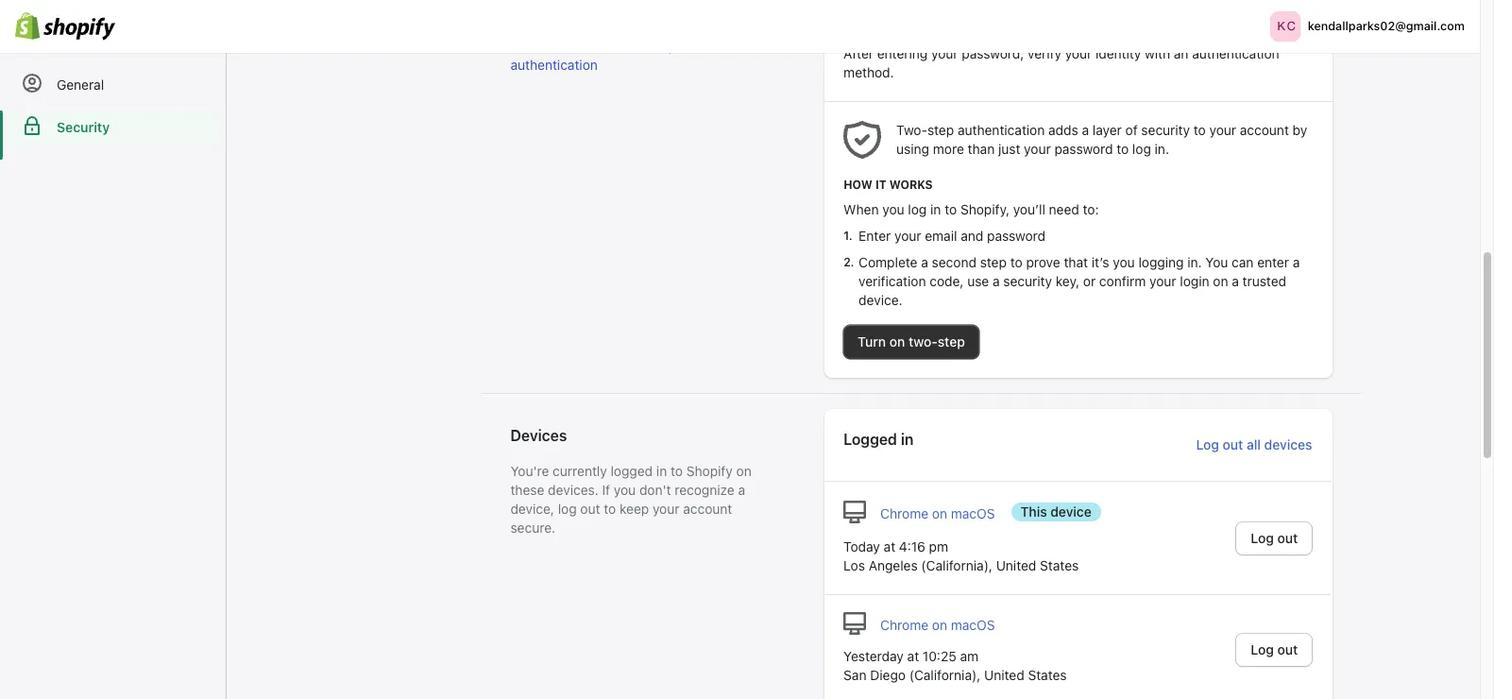 Task type: locate. For each thing, give the bounding box(es) containing it.
at inside today at 4:16 pm los angeles (california), united states
[[884, 539, 896, 555]]

on for color slate lighter icon the chrome on macos button
[[932, 505, 948, 522]]

security right "of"
[[1142, 122, 1190, 138]]

1 vertical spatial log out button
[[1236, 633, 1313, 667]]

1 vertical spatial chrome
[[881, 617, 929, 633]]

10:25
[[923, 648, 957, 664]]

1 vertical spatial account
[[683, 501, 732, 517]]

1 horizontal spatial you
[[883, 201, 905, 217]]

an
[[1174, 45, 1189, 61]]

1 horizontal spatial account
[[1240, 122, 1289, 138]]

1 horizontal spatial security
[[1142, 122, 1190, 138]]

out for log out all devices button
[[1223, 436, 1244, 453]]

your down logging
[[1150, 273, 1177, 289]]

(california), down the 10:25
[[910, 667, 981, 683]]

united
[[996, 557, 1037, 573], [984, 667, 1025, 683]]

complete
[[859, 254, 918, 270]]

you down it
[[883, 201, 905, 217]]

your left the by
[[1210, 122, 1237, 138]]

authentication inside after entering your password, verify your identity with an authentication method.
[[1192, 45, 1280, 61]]

1 vertical spatial log out
[[1251, 641, 1298, 657]]

log down devices.
[[558, 501, 577, 517]]

0 vertical spatial in.
[[1155, 141, 1170, 157]]

chrome up yesterday
[[881, 617, 929, 633]]

in. inside complete a second step to prove that it's you logging in. you can enter a verification code, use a security key, or confirm your login on a trusted device.
[[1188, 254, 1202, 270]]

2 log out from the top
[[1251, 641, 1298, 657]]

on down you
[[1213, 273, 1229, 289]]

1 macos from the top
[[951, 505, 995, 522]]

0 horizontal spatial more
[[548, 38, 580, 54]]

security inside two-step authentication adds a layer of security to your account by using more than just your password to log in.
[[1142, 122, 1190, 138]]

you inside complete a second step to prove that it's you logging in. you can enter a verification code, use a security key, or confirm your login on a trusted device.
[[1113, 254, 1135, 270]]

your down 'don't'
[[653, 501, 680, 517]]

two- inside two-step authentication
[[622, 38, 650, 54]]

in up email
[[931, 201, 941, 217]]

a right recognize
[[738, 482, 745, 498]]

on for turn on two-step button
[[890, 333, 905, 350]]

step inside complete a second step to prove that it's you logging in. you can enter a verification code, use a security key, or confirm your login on a trusted device.
[[980, 254, 1007, 270]]

authentication inside two-step authentication
[[511, 57, 598, 73]]

two- right about
[[622, 38, 650, 54]]

1 vertical spatial united
[[984, 667, 1025, 683]]

1 vertical spatial (california),
[[910, 667, 981, 683]]

kendallparks02@gmail.com
[[1308, 19, 1465, 33]]

two-
[[897, 122, 928, 138]]

on for color slate lighter image at bottom right the chrome on macos button
[[932, 617, 948, 633]]

a left layer
[[1082, 122, 1089, 138]]

0 horizontal spatial security
[[1004, 273, 1052, 289]]

0 vertical spatial account
[[1240, 122, 1289, 138]]

2 horizontal spatial log
[[1133, 141, 1151, 157]]

need
[[1049, 201, 1080, 217]]

general link
[[8, 68, 218, 102]]

0 horizontal spatial you
[[614, 482, 636, 498]]

authentication inside two-step authentication adds a layer of security to your account by using more than just your password to log in.
[[958, 122, 1045, 138]]

step up using
[[928, 122, 954, 138]]

1 vertical spatial chrome on macos
[[881, 617, 995, 633]]

a left second
[[921, 254, 929, 270]]

united inside today at 4:16 pm los angeles (california), united states
[[996, 557, 1037, 573]]

2 horizontal spatial in
[[931, 201, 941, 217]]

step up use
[[980, 254, 1007, 270]]

united for am
[[984, 667, 1025, 683]]

chrome on macos for color slate lighter image at bottom right the chrome on macos button
[[881, 617, 995, 633]]

macos up am
[[951, 617, 995, 633]]

you
[[883, 201, 905, 217], [1113, 254, 1135, 270], [614, 482, 636, 498]]

states inside yesterday at 10:25 am san diego (california), united states
[[1028, 667, 1067, 683]]

1 vertical spatial chrome on macos button
[[881, 616, 995, 635]]

adds
[[1049, 122, 1079, 138]]

macos
[[951, 505, 995, 522], [951, 617, 995, 633]]

password down adds
[[1055, 141, 1113, 157]]

1 horizontal spatial password
[[1055, 141, 1113, 157]]

on inside complete a second step to prove that it's you logging in. you can enter a verification code, use a security key, or confirm your login on a trusted device.
[[1213, 273, 1229, 289]]

1 horizontal spatial at
[[908, 648, 919, 664]]

1 chrome from the top
[[881, 505, 929, 522]]

log out button
[[1236, 521, 1313, 555], [1236, 633, 1313, 667]]

chrome on macos button for color slate lighter image at bottom right
[[881, 616, 995, 635]]

to inside complete a second step to prove that it's you logging in. you can enter a verification code, use a security key, or confirm your login on a trusted device.
[[1011, 254, 1023, 270]]

layer
[[1093, 122, 1122, 138]]

on up the 10:25
[[932, 617, 948, 633]]

out inside log out all devices button
[[1223, 436, 1244, 453]]

macos for color slate lighter image at bottom right the chrome on macos button
[[951, 617, 995, 633]]

more inside two-step authentication adds a layer of security to your account by using more than just your password to log in.
[[933, 141, 964, 157]]

to up the enter your email and password
[[945, 201, 957, 217]]

that
[[1064, 254, 1088, 270]]

2 vertical spatial you
[[614, 482, 636, 498]]

two- right turn
[[909, 333, 938, 350]]

your
[[932, 45, 958, 61], [1065, 45, 1092, 61], [1210, 122, 1237, 138], [1024, 141, 1051, 157], [895, 228, 922, 244], [1150, 273, 1177, 289], [653, 501, 680, 517]]

0 vertical spatial log out
[[1251, 530, 1298, 546]]

log out for yesterday at 10:25 am san diego (california), united states
[[1251, 641, 1298, 657]]

0 vertical spatial chrome on macos
[[881, 505, 995, 522]]

log down "of"
[[1133, 141, 1151, 157]]

this
[[1021, 504, 1047, 520]]

out inside you're currently logged in to shopify on these devices. if you don't recognize a device, log out to keep your account secure.
[[580, 501, 600, 517]]

after entering your password, verify your identity with an authentication method.
[[844, 45, 1280, 80]]

0 vertical spatial united
[[996, 557, 1037, 573]]

1 horizontal spatial authentication
[[958, 122, 1045, 138]]

on right turn
[[890, 333, 905, 350]]

a inside you're currently logged in to shopify on these devices. if you don't recognize a device, log out to keep your account secure.
[[738, 482, 745, 498]]

log out
[[1251, 530, 1298, 546], [1251, 641, 1298, 657]]

0 horizontal spatial in.
[[1155, 141, 1170, 157]]

chrome on macos
[[881, 505, 995, 522], [881, 617, 995, 633]]

authentication
[[1192, 45, 1280, 61], [511, 57, 598, 73], [958, 122, 1045, 138]]

log down works
[[908, 201, 927, 217]]

0 vertical spatial you
[[883, 201, 905, 217]]

out for "log out" "button" corresponding to today at 4:16 pm los angeles (california), united states
[[1278, 530, 1298, 546]]

1 horizontal spatial two-
[[909, 333, 938, 350]]

in inside you're currently logged in to shopify on these devices. if you don't recognize a device, log out to keep your account secure.
[[656, 463, 667, 479]]

color slate lighter image
[[844, 612, 866, 635]]

account inside you're currently logged in to shopify on these devices. if you don't recognize a device, log out to keep your account secure.
[[683, 501, 732, 517]]

1 vertical spatial states
[[1028, 667, 1067, 683]]

2 horizontal spatial authentication
[[1192, 45, 1280, 61]]

method.
[[844, 64, 894, 80]]

in
[[931, 201, 941, 217], [901, 431, 914, 448], [656, 463, 667, 479]]

1 vertical spatial more
[[933, 141, 964, 157]]

angeles
[[869, 557, 918, 573]]

confirm
[[1100, 273, 1146, 289]]

works
[[890, 178, 933, 192]]

states for los angeles (california), united states
[[1040, 557, 1079, 573]]

chrome up 4:16
[[881, 505, 929, 522]]

at inside yesterday at 10:25 am san diego (california), united states
[[908, 648, 919, 664]]

1 horizontal spatial more
[[933, 141, 964, 157]]

chrome on macos up the 10:25
[[881, 617, 995, 633]]

2 vertical spatial log
[[558, 501, 577, 517]]

shopify image
[[15, 12, 115, 41]]

on
[[1213, 273, 1229, 289], [890, 333, 905, 350], [737, 463, 752, 479], [932, 505, 948, 522], [932, 617, 948, 633]]

log inside you're currently logged in to shopify on these devices. if you don't recognize a device, log out to keep your account secure.
[[558, 501, 577, 517]]

0 horizontal spatial authentication
[[511, 57, 598, 73]]

you inside you're currently logged in to shopify on these devices. if you don't recognize a device, log out to keep your account secure.
[[614, 482, 636, 498]]

on inside you're currently logged in to shopify on these devices. if you don't recognize a device, log out to keep your account secure.
[[737, 463, 752, 479]]

1 vertical spatial security
[[1004, 273, 1052, 289]]

currently
[[553, 463, 607, 479]]

logged in
[[844, 431, 914, 448]]

authentication for two-step authentication
[[511, 57, 598, 73]]

2 horizontal spatial you
[[1113, 254, 1135, 270]]

log
[[1197, 436, 1220, 453], [1251, 530, 1274, 546], [1251, 641, 1274, 657]]

at up the 'angeles'
[[884, 539, 896, 555]]

it
[[876, 178, 887, 192]]

(california), inside yesterday at 10:25 am san diego (california), united states
[[910, 667, 981, 683]]

1 vertical spatial at
[[908, 648, 919, 664]]

in. inside two-step authentication adds a layer of security to your account by using more than just your password to log in.
[[1155, 141, 1170, 157]]

authentication up the just
[[958, 122, 1045, 138]]

all
[[1247, 436, 1261, 453]]

in right the "logged"
[[901, 431, 914, 448]]

it's
[[1092, 254, 1110, 270]]

more right the learn
[[548, 38, 580, 54]]

more
[[548, 38, 580, 54], [933, 141, 964, 157]]

1 vertical spatial log
[[1251, 530, 1274, 546]]

login
[[1180, 273, 1210, 289]]

account left the by
[[1240, 122, 1289, 138]]

0 vertical spatial in
[[931, 201, 941, 217]]

chrome on macos button up the 10:25
[[881, 616, 995, 635]]

out for yesterday at 10:25 am san diego (california), united states's "log out" "button"
[[1278, 641, 1298, 657]]

a inside two-step authentication adds a layer of security to your account by using more than just your password to log in.
[[1082, 122, 1089, 138]]

2 chrome on macos button from the top
[[881, 616, 995, 635]]

0 horizontal spatial log
[[558, 501, 577, 517]]

you'll
[[1013, 201, 1046, 217]]

log
[[1133, 141, 1151, 157], [908, 201, 927, 217], [558, 501, 577, 517]]

authentication right an
[[1192, 45, 1280, 61]]

secure.
[[511, 520, 556, 536]]

0 vertical spatial log
[[1197, 436, 1220, 453]]

on right shopify at the left bottom
[[737, 463, 752, 479]]

1 chrome on macos from the top
[[881, 505, 995, 522]]

0 horizontal spatial in
[[656, 463, 667, 479]]

step down 'code,'
[[938, 333, 965, 350]]

on up the pm on the right bottom of the page
[[932, 505, 948, 522]]

0 vertical spatial (california),
[[922, 557, 993, 573]]

devices
[[511, 427, 567, 444]]

more left than
[[933, 141, 964, 157]]

logged
[[844, 431, 897, 448]]

4:16
[[899, 539, 926, 555]]

security
[[57, 119, 110, 135]]

a
[[1082, 122, 1089, 138], [921, 254, 929, 270], [1293, 254, 1300, 270], [993, 273, 1000, 289], [1232, 273, 1239, 289], [738, 482, 745, 498]]

0 horizontal spatial account
[[683, 501, 732, 517]]

0 vertical spatial at
[[884, 539, 896, 555]]

2 chrome on macos from the top
[[881, 617, 995, 633]]

today
[[844, 539, 880, 555]]

2 vertical spatial log
[[1251, 641, 1274, 657]]

step right about
[[650, 38, 677, 54]]

1 horizontal spatial in.
[[1188, 254, 1202, 270]]

password down you'll at the top right of the page
[[987, 228, 1046, 244]]

macos up today at 4:16 pm los angeles (california), united states
[[951, 505, 995, 522]]

1 vertical spatial you
[[1113, 254, 1135, 270]]

to:
[[1083, 201, 1099, 217]]

(california), down the pm on the right bottom of the page
[[922, 557, 993, 573]]

yesterday at 10:25 am san diego (california), united states
[[844, 648, 1067, 683]]

1 vertical spatial macos
[[951, 617, 995, 633]]

0 horizontal spatial two-
[[622, 38, 650, 54]]

in up 'don't'
[[656, 463, 667, 479]]

your up complete
[[895, 228, 922, 244]]

at
[[884, 539, 896, 555], [908, 648, 919, 664]]

1 log out button from the top
[[1236, 521, 1313, 555]]

(california), inside today at 4:16 pm los angeles (california), united states
[[922, 557, 993, 573]]

0 vertical spatial password
[[1055, 141, 1113, 157]]

states inside today at 4:16 pm los angeles (california), united states
[[1040, 557, 1079, 573]]

united inside yesterday at 10:25 am san diego (california), united states
[[984, 667, 1025, 683]]

(california),
[[922, 557, 993, 573], [910, 667, 981, 683]]

1 vertical spatial in.
[[1188, 254, 1202, 270]]

account
[[1240, 122, 1289, 138], [683, 501, 732, 517]]

on inside turn on two-step button
[[890, 333, 905, 350]]

you right if
[[614, 482, 636, 498]]

device
[[1051, 504, 1092, 520]]

0 vertical spatial chrome
[[881, 505, 929, 522]]

device,
[[511, 501, 555, 517]]

chrome for color slate lighter icon
[[881, 505, 929, 522]]

a right use
[[993, 273, 1000, 289]]

after
[[844, 45, 874, 61]]

chrome
[[881, 505, 929, 522], [881, 617, 929, 633]]

2 chrome from the top
[[881, 617, 929, 633]]

2 vertical spatial in
[[656, 463, 667, 479]]

1 vertical spatial log
[[908, 201, 927, 217]]

1 vertical spatial two-
[[909, 333, 938, 350]]

to
[[1194, 122, 1206, 138], [1117, 141, 1129, 157], [945, 201, 957, 217], [1011, 254, 1023, 270], [671, 463, 683, 479], [604, 501, 616, 517]]

password
[[1055, 141, 1113, 157], [987, 228, 1046, 244]]

0 vertical spatial log
[[1133, 141, 1151, 157]]

1 vertical spatial in
[[901, 431, 914, 448]]

chrome on macos button up the pm on the right bottom of the page
[[881, 504, 995, 523]]

0 horizontal spatial at
[[884, 539, 896, 555]]

1 horizontal spatial log
[[908, 201, 927, 217]]

account inside two-step authentication adds a layer of security to your account by using more than just your password to log in.
[[1240, 122, 1289, 138]]

than
[[968, 141, 995, 157]]

out
[[1223, 436, 1244, 453], [580, 501, 600, 517], [1278, 530, 1298, 546], [1278, 641, 1298, 657]]

you up confirm
[[1113, 254, 1135, 270]]

recognize
[[675, 482, 735, 498]]

just
[[999, 141, 1021, 157]]

and
[[961, 228, 984, 244]]

two- inside button
[[909, 333, 938, 350]]

0 vertical spatial log out button
[[1236, 521, 1313, 555]]

account down recognize
[[683, 501, 732, 517]]

chrome on macos button
[[881, 504, 995, 523], [881, 616, 995, 635]]

log out button for today at 4:16 pm los angeles (california), united states
[[1236, 521, 1313, 555]]

log inside button
[[1197, 436, 1220, 453]]

password inside two-step authentication adds a layer of security to your account by using more than just your password to log in.
[[1055, 141, 1113, 157]]

log out for today at 4:16 pm los angeles (california), united states
[[1251, 530, 1298, 546]]

0 vertical spatial macos
[[951, 505, 995, 522]]

0 vertical spatial chrome on macos button
[[881, 504, 995, 523]]

1 vertical spatial password
[[987, 228, 1046, 244]]

1 chrome on macos button from the top
[[881, 504, 995, 523]]

0 vertical spatial security
[[1142, 122, 1190, 138]]

0 vertical spatial two-
[[622, 38, 650, 54]]

security link
[[8, 111, 218, 145]]

to left prove
[[1011, 254, 1023, 270]]

1 log out from the top
[[1251, 530, 1298, 546]]

log out button for yesterday at 10:25 am san diego (california), united states
[[1236, 633, 1313, 667]]

chrome on macos up the pm on the right bottom of the page
[[881, 505, 995, 522]]

security down prove
[[1004, 273, 1052, 289]]

(california), for am
[[910, 667, 981, 683]]

2 macos from the top
[[951, 617, 995, 633]]

2 log out button from the top
[[1236, 633, 1313, 667]]

authentication down learn more about
[[511, 57, 598, 73]]

at left the 10:25
[[908, 648, 919, 664]]

0 vertical spatial states
[[1040, 557, 1079, 573]]

to inside how it works when you log in to shopify, you'll need to:
[[945, 201, 957, 217]]



Task type: vqa. For each thing, say whether or not it's contained in the screenshot.
the step in You don't have two-step turned on. Add an extra layer of security so only you can access your account ⁠— even if someone else has your password.
no



Task type: describe. For each thing, give the bounding box(es) containing it.
with
[[1145, 45, 1171, 61]]

about
[[583, 38, 618, 54]]

to down "of"
[[1117, 141, 1129, 157]]

your right entering
[[932, 45, 958, 61]]

yesterday
[[844, 648, 904, 664]]

a down can
[[1232, 273, 1239, 289]]

your inside you're currently logged in to shopify on these devices. if you don't recognize a device, log out to keep your account secure.
[[653, 501, 680, 517]]

devices
[[1265, 436, 1313, 453]]

learn
[[511, 38, 545, 54]]

shopify,
[[961, 201, 1010, 217]]

prove
[[1026, 254, 1061, 270]]

you're currently logged in to shopify on these devices. if you don't recognize a device, log out to keep your account secure.
[[511, 463, 752, 536]]

complete a second step to prove that it's you logging in. you can enter a verification code, use a security key, or confirm your login on a trusted device.
[[859, 254, 1300, 308]]

you're
[[511, 463, 549, 479]]

united for pm
[[996, 557, 1037, 573]]

a right enter
[[1293, 254, 1300, 270]]

to up 'don't'
[[671, 463, 683, 479]]

diego
[[870, 667, 906, 683]]

authentication for two-step authentication adds a layer of security to your account by using more than just your password to log in.
[[958, 122, 1045, 138]]

of
[[1126, 122, 1138, 138]]

your inside complete a second step to prove that it's you logging in. you can enter a verification code, use a security key, or confirm your login on a trusted device.
[[1150, 273, 1177, 289]]

(california), for pm
[[922, 557, 993, 573]]

macos for color slate lighter icon the chrome on macos button
[[951, 505, 995, 522]]

verification
[[859, 273, 926, 289]]

your right verify in the top of the page
[[1065, 45, 1092, 61]]

can
[[1232, 254, 1254, 270]]

log out all devices
[[1197, 436, 1313, 453]]

logged
[[611, 463, 653, 479]]

learn more about
[[511, 38, 622, 54]]

two-step authentication link
[[511, 38, 677, 73]]

step inside button
[[938, 333, 965, 350]]

email
[[925, 228, 957, 244]]

enter
[[859, 228, 891, 244]]

log for yesterday at 10:25 am san diego (california), united states
[[1251, 641, 1274, 657]]

chrome for color slate lighter image at bottom right
[[881, 617, 929, 633]]

1 horizontal spatial in
[[901, 431, 914, 448]]

general
[[57, 77, 104, 93]]

to down if
[[604, 501, 616, 517]]

today at 4:16 pm los angeles (california), united states
[[844, 539, 1079, 573]]

pm
[[929, 539, 949, 555]]

log inside two-step authentication adds a layer of security to your account by using more than just your password to log in.
[[1133, 141, 1151, 157]]

at for today
[[884, 539, 896, 555]]

or
[[1083, 273, 1096, 289]]

your right the just
[[1024, 141, 1051, 157]]

shopify
[[687, 463, 733, 479]]

verify
[[1028, 45, 1062, 61]]

this device
[[1021, 504, 1092, 520]]

second
[[932, 254, 977, 270]]

am
[[960, 648, 979, 664]]

two-step authentication
[[511, 38, 677, 73]]

trusted
[[1243, 273, 1287, 289]]

in inside how it works when you log in to shopify, you'll need to:
[[931, 201, 941, 217]]

you
[[1206, 254, 1229, 270]]

step inside two-step authentication adds a layer of security to your account by using more than just your password to log in.
[[928, 122, 954, 138]]

logging
[[1139, 254, 1184, 270]]

states for san diego (california), united states
[[1028, 667, 1067, 683]]

identity
[[1096, 45, 1142, 61]]

to right "of"
[[1194, 122, 1206, 138]]

using
[[897, 141, 930, 157]]

turn on two-step
[[858, 333, 965, 350]]

devices.
[[548, 482, 599, 498]]

code,
[[930, 273, 964, 289]]

at for yesterday
[[908, 648, 919, 664]]

these
[[511, 482, 545, 498]]

log out all devices button
[[1196, 428, 1314, 462]]

by
[[1293, 122, 1308, 138]]

0 horizontal spatial password
[[987, 228, 1046, 244]]

chrome on macos for color slate lighter icon the chrome on macos button
[[881, 505, 995, 522]]

san
[[844, 667, 867, 683]]

log for today at 4:16 pm los angeles (california), united states
[[1251, 530, 1274, 546]]

when
[[844, 201, 879, 217]]

color slate lighter image
[[844, 501, 866, 523]]

if
[[602, 482, 610, 498]]

device.
[[859, 292, 903, 308]]

security inside complete a second step to prove that it's you logging in. you can enter a verification code, use a security key, or confirm your login on a trusted device.
[[1004, 273, 1052, 289]]

you inside how it works when you log in to shopify, you'll need to:
[[883, 201, 905, 217]]

password,
[[962, 45, 1024, 61]]

entering
[[877, 45, 928, 61]]

how it works when you log in to shopify, you'll need to:
[[844, 178, 1099, 217]]

kc
[[1277, 19, 1297, 33]]

step inside two-step authentication
[[650, 38, 677, 54]]

use
[[968, 273, 989, 289]]

don't
[[640, 482, 671, 498]]

how
[[844, 178, 873, 192]]

chrome on macos button for color slate lighter icon
[[881, 504, 995, 523]]

enter your email and password
[[859, 228, 1046, 244]]

turn
[[858, 333, 886, 350]]

key,
[[1056, 273, 1080, 289]]

enter
[[1258, 254, 1290, 270]]

los
[[844, 557, 865, 573]]

two-step authentication adds a layer of security to your account by using more than just your password to log in.
[[897, 122, 1308, 157]]

0 vertical spatial more
[[548, 38, 580, 54]]

turn on two-step button
[[844, 325, 980, 359]]

log inside how it works when you log in to shopify, you'll need to:
[[908, 201, 927, 217]]

keep
[[620, 501, 649, 517]]



